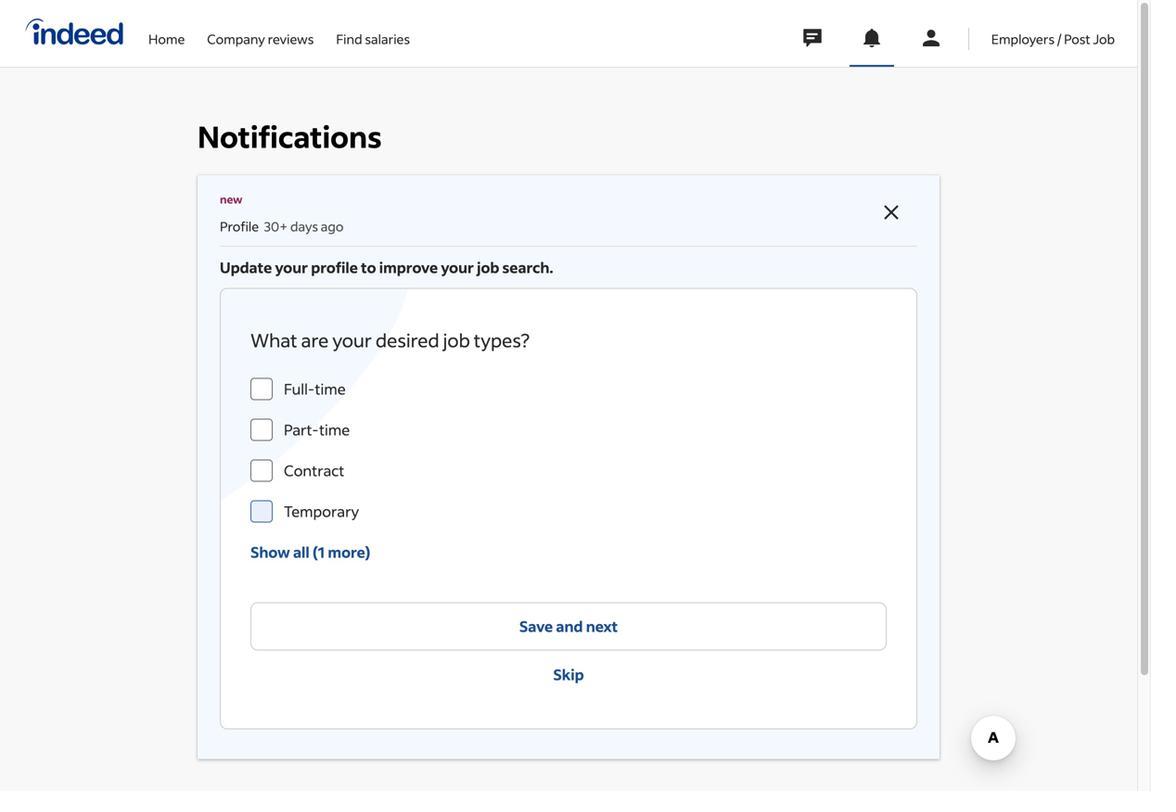 Task type: describe. For each thing, give the bounding box(es) containing it.
reviews
[[268, 31, 314, 47]]

job
[[1093, 31, 1115, 47]]

improve
[[379, 258, 438, 277]]

1 horizontal spatial your
[[332, 328, 372, 352]]

what
[[250, 328, 297, 352]]

show
[[250, 543, 290, 562]]

time for part-
[[319, 420, 350, 439]]

Contract checkbox
[[250, 460, 273, 482]]

are
[[301, 328, 329, 352]]

Full-time checkbox
[[250, 378, 273, 400]]

2 horizontal spatial your
[[441, 258, 474, 277]]

contract
[[284, 461, 345, 480]]

to
[[361, 258, 376, 277]]

notifications main content
[[0, 0, 1137, 791]]

temporary
[[284, 502, 359, 521]]

notifications unread count 0 image
[[861, 27, 883, 49]]

Temporary checkbox
[[250, 500, 273, 523]]

messages unread count 0 image
[[800, 19, 825, 57]]

find salaries
[[336, 31, 410, 47]]

30+
[[264, 218, 288, 235]]

and
[[556, 617, 583, 636]]

update your profile to improve your job search.
[[220, 258, 553, 277]]

account image
[[920, 27, 942, 49]]

dismiss profile from 30+ days ago notification image
[[880, 201, 903, 223]]

show all (1 more)
[[250, 543, 371, 562]]

home
[[148, 31, 185, 47]]

part-time
[[284, 420, 350, 439]]

company reviews link
[[207, 0, 314, 63]]

update
[[220, 258, 272, 277]]

company
[[207, 31, 265, 47]]

desired
[[376, 328, 439, 352]]

full-time
[[284, 379, 346, 398]]

profile
[[311, 258, 358, 277]]

profile 30+ days ago
[[220, 218, 344, 235]]

notifications
[[198, 117, 382, 155]]

all
[[293, 543, 310, 562]]

next
[[586, 617, 618, 636]]

0 horizontal spatial job
[[443, 328, 470, 352]]

what are your desired job types? element
[[250, 369, 887, 532]]



Task type: vqa. For each thing, say whether or not it's contained in the screenshot.
IS
no



Task type: locate. For each thing, give the bounding box(es) containing it.
0 vertical spatial job
[[477, 258, 499, 277]]

salaries
[[365, 31, 410, 47]]

(1
[[313, 543, 325, 562]]

/
[[1057, 31, 1062, 47]]

your right 'are'
[[332, 328, 372, 352]]

company reviews
[[207, 31, 314, 47]]

time
[[315, 379, 346, 398], [319, 420, 350, 439]]

job
[[477, 258, 499, 277], [443, 328, 470, 352]]

employers / post job link
[[992, 0, 1115, 63]]

1 vertical spatial time
[[319, 420, 350, 439]]

job left search.
[[477, 258, 499, 277]]

skip
[[553, 665, 584, 684]]

your
[[275, 258, 308, 277], [441, 258, 474, 277], [332, 328, 372, 352]]

ago
[[321, 218, 344, 235]]

time for full-
[[315, 379, 346, 398]]

time up part-time
[[315, 379, 346, 398]]

save and next button
[[250, 602, 887, 651]]

employers / post job
[[992, 31, 1115, 47]]

1 horizontal spatial job
[[477, 258, 499, 277]]

new
[[220, 192, 243, 206]]

0 horizontal spatial your
[[275, 258, 308, 277]]

employers
[[992, 31, 1055, 47]]

job left types?
[[443, 328, 470, 352]]

your down "profile 30+ days ago"
[[275, 258, 308, 277]]

part-
[[284, 420, 319, 439]]

skip link
[[250, 651, 887, 699]]

find
[[336, 31, 362, 47]]

search.
[[502, 258, 553, 277]]

full-
[[284, 379, 315, 398]]

find salaries link
[[336, 0, 410, 63]]

1 vertical spatial job
[[443, 328, 470, 352]]

show all (1 more) button
[[250, 532, 371, 573]]

what are your desired job types?
[[250, 328, 530, 352]]

profile
[[220, 218, 259, 235]]

days
[[290, 218, 318, 235]]

more)
[[328, 543, 371, 562]]

0 vertical spatial time
[[315, 379, 346, 398]]

save
[[519, 617, 553, 636]]

your right improve
[[441, 258, 474, 277]]

save and next
[[519, 617, 618, 636]]

home link
[[148, 0, 185, 63]]

post
[[1064, 31, 1091, 47]]

types?
[[474, 328, 530, 352]]

time down full-time on the left
[[319, 420, 350, 439]]

Part-time checkbox
[[250, 419, 273, 441]]



